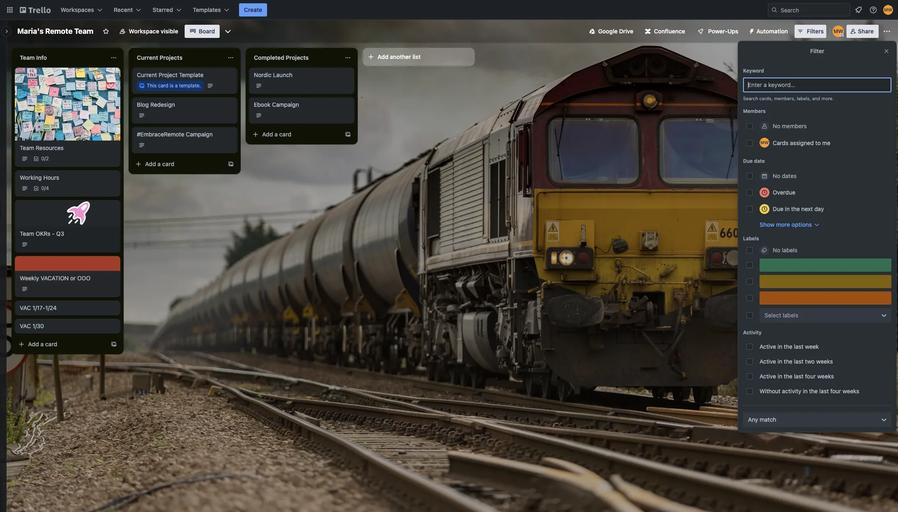 Task type: locate. For each thing, give the bounding box(es) containing it.
power-ups button
[[692, 25, 744, 38]]

no labels
[[774, 247, 798, 254]]

0 notifications image
[[854, 5, 864, 15]]

2 vertical spatial weeks
[[843, 388, 860, 395]]

due left date
[[744, 158, 753, 164]]

add another list
[[378, 53, 421, 60]]

in up show more options
[[786, 205, 790, 212]]

vac 1/17-1/24
[[20, 304, 57, 311]]

2 current from the top
[[137, 71, 157, 78]]

projects inside text field
[[160, 54, 183, 61]]

color: green, title: none element
[[760, 259, 892, 272]]

0 / 2
[[41, 155, 49, 162]]

weekly vacation or ooo link
[[20, 274, 116, 282]]

1 vertical spatial add a card
[[145, 160, 175, 167]]

team left okrs
[[20, 230, 34, 237]]

vac for vac 1/30
[[20, 322, 31, 329]]

1 vertical spatial /
[[44, 185, 46, 191]]

two
[[806, 358, 816, 365]]

a down ebook campaign
[[275, 131, 278, 138]]

0 horizontal spatial four
[[806, 373, 817, 380]]

team okrs - q3 link
[[20, 230, 116, 238]]

primary element
[[0, 0, 899, 20]]

resources
[[36, 144, 64, 151]]

/ down team resources on the left top
[[44, 155, 46, 162]]

1 horizontal spatial four
[[831, 388, 842, 395]]

maria's remote team
[[17, 27, 93, 35]]

in up active in the last two weeks
[[778, 343, 783, 350]]

2 horizontal spatial add a card
[[262, 131, 292, 138]]

active in the last two weeks
[[760, 358, 834, 365]]

maria williams (mariawilliams94) image
[[884, 5, 894, 15], [833, 26, 845, 37], [760, 138, 770, 148]]

add a card button
[[249, 128, 342, 141], [132, 158, 224, 171], [15, 338, 107, 351]]

this
[[147, 83, 157, 89]]

in for active in the last week
[[778, 343, 783, 350]]

0 vertical spatial maria williams (mariawilliams94) image
[[884, 5, 894, 15]]

1/24
[[45, 304, 57, 311]]

hours
[[43, 174, 59, 181]]

blog
[[137, 101, 149, 108]]

add a card button down #embraceremote campaign
[[132, 158, 224, 171]]

1 horizontal spatial add a card
[[145, 160, 175, 167]]

1 horizontal spatial create from template… image
[[345, 131, 351, 138]]

current for current projects
[[137, 54, 158, 61]]

4
[[46, 185, 49, 191]]

0 vertical spatial weeks
[[817, 358, 834, 365]]

1 horizontal spatial maria williams (mariawilliams94) image
[[833, 26, 845, 37]]

1 no from the top
[[774, 123, 781, 130]]

current down workspace visible button
[[137, 54, 158, 61]]

1 horizontal spatial due
[[774, 205, 784, 212]]

2 0 from the top
[[41, 185, 44, 191]]

the for four
[[785, 373, 793, 380]]

add for ebook campaign
[[262, 131, 273, 138]]

due in the next day
[[774, 205, 825, 212]]

0 / 4
[[41, 185, 49, 191]]

0 left the 4
[[41, 185, 44, 191]]

maria williams (mariawilliams94) image left cards
[[760, 138, 770, 148]]

team left info
[[20, 54, 35, 61]]

projects up current project template
[[160, 54, 183, 61]]

google drive button
[[585, 25, 639, 38]]

card down vac 1/30 link at the bottom left of page
[[45, 341, 57, 348]]

campaign down blog redesign link
[[186, 131, 213, 138]]

1 0 from the top
[[41, 155, 44, 162]]

labels right select
[[784, 312, 799, 319]]

0 horizontal spatial maria williams (mariawilliams94) image
[[760, 138, 770, 148]]

0 vertical spatial campaign
[[272, 101, 299, 108]]

star or unstar board image
[[103, 28, 109, 35]]

card down ebook campaign
[[280, 131, 292, 138]]

the up active in the last two weeks
[[785, 343, 793, 350]]

projects inside text box
[[286, 54, 309, 61]]

add a card button for project
[[132, 158, 224, 171]]

google drive icon image
[[590, 28, 596, 34]]

0 horizontal spatial add a card button
[[15, 338, 107, 351]]

1 horizontal spatial add a card button
[[132, 158, 224, 171]]

1 horizontal spatial projects
[[286, 54, 309, 61]]

active down active in the last week in the bottom of the page
[[760, 358, 777, 365]]

2 projects from the left
[[286, 54, 309, 61]]

current for current project template
[[137, 71, 157, 78]]

add left another on the left top
[[378, 53, 389, 60]]

the up activity
[[785, 373, 793, 380]]

last down active in the last two weeks
[[795, 373, 804, 380]]

1 vertical spatial vac
[[20, 322, 31, 329]]

the down active in the last week in the bottom of the page
[[785, 358, 793, 365]]

2 active from the top
[[760, 358, 777, 365]]

Completed Projects text field
[[249, 51, 340, 64]]

maria williams (mariawilliams94) image right open information menu 'icon'
[[884, 5, 894, 15]]

0 vertical spatial due
[[744, 158, 753, 164]]

vacation
[[41, 275, 69, 282]]

current project template
[[137, 71, 204, 78]]

team down the "workspaces" popup button
[[74, 27, 93, 35]]

card down #embraceremote campaign
[[162, 160, 175, 167]]

no down more
[[774, 247, 781, 254]]

Enter a keyword… text field
[[744, 78, 892, 92]]

0 vertical spatial current
[[137, 54, 158, 61]]

a for ebook campaign
[[275, 131, 278, 138]]

1 vertical spatial active
[[760, 358, 777, 365]]

current
[[137, 54, 158, 61], [137, 71, 157, 78]]

team
[[74, 27, 93, 35], [20, 54, 35, 61], [20, 144, 34, 151], [20, 230, 34, 237]]

1 active from the top
[[760, 343, 777, 350]]

due date
[[744, 158, 766, 164]]

add a card
[[262, 131, 292, 138], [145, 160, 175, 167], [28, 341, 57, 348]]

me
[[823, 139, 831, 146]]

weekly
[[20, 275, 39, 282]]

2 horizontal spatial maria williams (mariawilliams94) image
[[884, 5, 894, 15]]

labels for select labels
[[784, 312, 799, 319]]

ups
[[728, 28, 739, 35]]

#embraceremote
[[137, 131, 184, 138]]

1 vertical spatial due
[[774, 205, 784, 212]]

ebook
[[254, 101, 271, 108]]

workspaces button
[[56, 3, 107, 17]]

confluence icon image
[[646, 28, 651, 34]]

sm image
[[746, 25, 757, 36]]

match
[[760, 416, 777, 423]]

projects for current projects
[[160, 54, 183, 61]]

0 vertical spatial active
[[760, 343, 777, 350]]

no for no members
[[774, 123, 781, 130]]

is
[[170, 83, 174, 89]]

2 / from the top
[[44, 185, 46, 191]]

campaign for #embraceremote campaign
[[186, 131, 213, 138]]

active up without at the right bottom of page
[[760, 373, 777, 380]]

vac 1/17-1/24 link
[[20, 304, 116, 312]]

1 / from the top
[[44, 155, 46, 162]]

1 vertical spatial create from template… image
[[111, 341, 117, 348]]

create from template… image for hours
[[111, 341, 117, 348]]

1 projects from the left
[[160, 54, 183, 61]]

add a card down #embraceremote
[[145, 160, 175, 167]]

2 vertical spatial active
[[760, 373, 777, 380]]

last left two
[[795, 358, 804, 365]]

board link
[[185, 25, 220, 38]]

add a card button down vac 1/30 link at the bottom left of page
[[15, 338, 107, 351]]

0 vertical spatial labels
[[783, 247, 798, 254]]

no dates
[[774, 172, 797, 179]]

active down the activity
[[760, 343, 777, 350]]

0 vertical spatial add a card button
[[249, 128, 342, 141]]

board
[[199, 28, 215, 35]]

vac left 1/17-
[[20, 304, 31, 311]]

create from template… image
[[345, 131, 351, 138], [111, 341, 117, 348]]

1 vertical spatial no
[[774, 172, 781, 179]]

0 horizontal spatial campaign
[[186, 131, 213, 138]]

power-ups
[[709, 28, 739, 35]]

campaign right the ebook
[[272, 101, 299, 108]]

in up without at the right bottom of page
[[778, 373, 783, 380]]

in down active in the last week in the bottom of the page
[[778, 358, 783, 365]]

next
[[802, 205, 814, 212]]

no for no labels
[[774, 247, 781, 254]]

Current Projects text field
[[132, 51, 223, 64]]

q3
[[56, 230, 64, 237]]

cards
[[774, 139, 789, 146]]

search
[[744, 96, 759, 101]]

team okrs - q3
[[20, 230, 64, 237]]

close popover image
[[884, 48, 891, 54]]

campaign inside "link"
[[272, 101, 299, 108]]

recent
[[114, 6, 133, 13]]

no up cards
[[774, 123, 781, 130]]

add a card button down ebook campaign "link"
[[249, 128, 342, 141]]

in for active in the last two weeks
[[778, 358, 783, 365]]

select labels
[[765, 312, 799, 319]]

the
[[792, 205, 801, 212], [785, 343, 793, 350], [785, 358, 793, 365], [785, 373, 793, 380], [810, 388, 819, 395]]

add down vac 1/30
[[28, 341, 39, 348]]

1 vertical spatial maria williams (mariawilliams94) image
[[833, 26, 845, 37]]

card left is
[[158, 83, 168, 89]]

0 vertical spatial 0
[[41, 155, 44, 162]]

0 vertical spatial create from template… image
[[345, 131, 351, 138]]

the left next
[[792, 205, 801, 212]]

2 horizontal spatial add a card button
[[249, 128, 342, 141]]

recent button
[[109, 3, 146, 17]]

team resources link
[[20, 144, 116, 152]]

1 horizontal spatial campaign
[[272, 101, 299, 108]]

assigned
[[791, 139, 815, 146]]

maria williams (mariawilliams94) image right the filters
[[833, 26, 845, 37]]

3 active from the top
[[760, 373, 777, 380]]

add a card for project
[[145, 160, 175, 167]]

1 current from the top
[[137, 54, 158, 61]]

create from template… image for campaign
[[345, 131, 351, 138]]

create button
[[239, 3, 267, 17]]

info
[[36, 54, 47, 61]]

1 vertical spatial weeks
[[818, 373, 835, 380]]

0
[[41, 155, 44, 162], [41, 185, 44, 191]]

add a card down ebook campaign
[[262, 131, 292, 138]]

ooo
[[77, 275, 91, 282]]

current inside text field
[[137, 54, 158, 61]]

a down 1/30
[[40, 341, 44, 348]]

add a card for launch
[[262, 131, 292, 138]]

add a card down 1/30
[[28, 341, 57, 348]]

0 horizontal spatial due
[[744, 158, 753, 164]]

3 no from the top
[[774, 247, 781, 254]]

2 vac from the top
[[20, 322, 31, 329]]

team for team okrs - q3
[[20, 230, 34, 237]]

labels
[[783, 247, 798, 254], [784, 312, 799, 319]]

0 vertical spatial /
[[44, 155, 46, 162]]

the for two
[[785, 358, 793, 365]]

add down the ebook
[[262, 131, 273, 138]]

/ for hours
[[44, 185, 46, 191]]

labels down show more options button
[[783, 247, 798, 254]]

1 vertical spatial 0
[[41, 185, 44, 191]]

campaign
[[272, 101, 299, 108], [186, 131, 213, 138]]

due up more
[[774, 205, 784, 212]]

1 vertical spatial add a card button
[[132, 158, 224, 171]]

a down #embraceremote
[[158, 160, 161, 167]]

0 vertical spatial add a card
[[262, 131, 292, 138]]

a for working hours
[[40, 341, 44, 348]]

1 vertical spatial labels
[[784, 312, 799, 319]]

the for week
[[785, 343, 793, 350]]

last left "week" on the right bottom of the page
[[795, 343, 804, 350]]

active
[[760, 343, 777, 350], [760, 358, 777, 365], [760, 373, 777, 380]]

weeks for active in the last two weeks
[[817, 358, 834, 365]]

no left dates
[[774, 172, 781, 179]]

0 horizontal spatial projects
[[160, 54, 183, 61]]

team inside text box
[[20, 54, 35, 61]]

/ for resources
[[44, 155, 46, 162]]

due
[[744, 158, 753, 164], [774, 205, 784, 212]]

active in the last four weeks
[[760, 373, 835, 380]]

open information menu image
[[870, 6, 878, 14]]

blog redesign link
[[137, 101, 233, 109]]

projects up nordic launch link
[[286, 54, 309, 61]]

1 vertical spatial current
[[137, 71, 157, 78]]

0 vertical spatial no
[[774, 123, 781, 130]]

1 vertical spatial campaign
[[186, 131, 213, 138]]

#embraceremote campaign
[[137, 131, 213, 138]]

vac left 1/30
[[20, 322, 31, 329]]

team left resources
[[20, 144, 34, 151]]

0 horizontal spatial create from template… image
[[111, 341, 117, 348]]

campaign for ebook campaign
[[272, 101, 299, 108]]

labels for no labels
[[783, 247, 798, 254]]

add down #embraceremote
[[145, 160, 156, 167]]

0 left 2
[[41, 155, 44, 162]]

2 vertical spatial add a card
[[28, 341, 57, 348]]

2 vertical spatial no
[[774, 247, 781, 254]]

0 vertical spatial vac
[[20, 304, 31, 311]]

current up this
[[137, 71, 157, 78]]

1 vac from the top
[[20, 304, 31, 311]]

template
[[179, 71, 204, 78]]

/ down the "working hours"
[[44, 185, 46, 191]]

date
[[755, 158, 766, 164]]

2 no from the top
[[774, 172, 781, 179]]

2 vertical spatial maria williams (mariawilliams94) image
[[760, 138, 770, 148]]

card for blog redesign
[[162, 160, 175, 167]]

dates
[[783, 172, 797, 179]]



Task type: describe. For each thing, give the bounding box(es) containing it.
the for day
[[792, 205, 801, 212]]

card for ebook campaign
[[280, 131, 292, 138]]

a right is
[[175, 83, 178, 89]]

nordic
[[254, 71, 272, 78]]

okrs
[[36, 230, 50, 237]]

due for due date
[[744, 158, 753, 164]]

to
[[816, 139, 822, 146]]

visible
[[161, 28, 178, 35]]

a for blog redesign
[[158, 160, 161, 167]]

without activity in the last four weeks
[[760, 388, 860, 395]]

2 vertical spatial add a card button
[[15, 338, 107, 351]]

team info
[[20, 54, 47, 61]]

current project template link
[[137, 71, 233, 79]]

working
[[20, 174, 42, 181]]

search image
[[772, 7, 778, 13]]

1 vertical spatial four
[[831, 388, 842, 395]]

show
[[760, 221, 775, 228]]

rocketship image
[[65, 199, 92, 227]]

starred
[[153, 6, 173, 13]]

options
[[792, 221, 813, 228]]

maria's
[[17, 27, 44, 35]]

list
[[413, 53, 421, 60]]

and
[[813, 96, 821, 101]]

automation button
[[746, 25, 794, 38]]

share button
[[847, 25, 880, 38]]

cards,
[[760, 96, 774, 101]]

power-
[[709, 28, 728, 35]]

0 for resources
[[41, 155, 44, 162]]

select
[[765, 312, 782, 319]]

weekly vacation or ooo
[[20, 275, 91, 282]]

blog redesign
[[137, 101, 175, 108]]

Search field
[[778, 4, 851, 16]]

active for active in the last week
[[760, 343, 777, 350]]

activity
[[744, 330, 762, 336]]

members
[[783, 123, 808, 130]]

add for working hours
[[28, 341, 39, 348]]

in right activity
[[804, 388, 808, 395]]

completed projects
[[254, 54, 309, 61]]

active for active in the last two weeks
[[760, 358, 777, 365]]

more
[[777, 221, 791, 228]]

more.
[[822, 96, 835, 101]]

add a card button for launch
[[249, 128, 342, 141]]

1/30
[[33, 322, 44, 329]]

weeks for active in the last four weeks
[[818, 373, 835, 380]]

automation
[[757, 28, 789, 35]]

no for no dates
[[774, 172, 781, 179]]

search cards, members, labels, and more.
[[744, 96, 835, 101]]

last down active in the last four weeks
[[820, 388, 830, 395]]

maria williams (mariawilliams94) image inside primary element
[[884, 5, 894, 15]]

week
[[806, 343, 820, 350]]

workspace
[[129, 28, 159, 35]]

team for team info
[[20, 54, 35, 61]]

overdue
[[774, 189, 796, 196]]

nordic launch link
[[254, 71, 350, 79]]

0 horizontal spatial add a card
[[28, 341, 57, 348]]

project
[[159, 71, 178, 78]]

in for active in the last four weeks
[[778, 373, 783, 380]]

Board name text field
[[13, 25, 98, 38]]

in for due in the next day
[[786, 205, 790, 212]]

no members
[[774, 123, 808, 130]]

show more options
[[760, 221, 813, 228]]

or
[[70, 275, 76, 282]]

team for team resources
[[20, 144, 34, 151]]

vac 1/30
[[20, 322, 44, 329]]

day
[[815, 205, 825, 212]]

labels
[[744, 236, 760, 242]]

last for week
[[795, 343, 804, 350]]

add for blog redesign
[[145, 160, 156, 167]]

last for two
[[795, 358, 804, 365]]

show more options button
[[760, 221, 821, 229]]

members
[[744, 108, 766, 114]]

filters
[[808, 28, 825, 35]]

0 for hours
[[41, 185, 44, 191]]

current projects
[[137, 54, 183, 61]]

team inside board name "text box"
[[74, 27, 93, 35]]

workspace visible
[[129, 28, 178, 35]]

another
[[390, 53, 411, 60]]

template.
[[179, 83, 201, 89]]

color: yellow, title: none element
[[760, 275, 892, 288]]

card for working hours
[[45, 341, 57, 348]]

color: orange, title: none element
[[760, 292, 892, 305]]

workspaces
[[61, 6, 94, 13]]

customize views image
[[224, 27, 232, 35]]

google
[[599, 28, 618, 35]]

redesign
[[150, 101, 175, 108]]

the right activity
[[810, 388, 819, 395]]

#embraceremote campaign link
[[137, 130, 233, 139]]

create
[[244, 6, 262, 13]]

confluence
[[655, 28, 686, 35]]

filter
[[811, 47, 825, 54]]

Team Info text field
[[15, 51, 106, 64]]

launch
[[273, 71, 293, 78]]

labels,
[[798, 96, 812, 101]]

templates button
[[188, 3, 234, 17]]

nordic launch
[[254, 71, 293, 78]]

due for due in the next day
[[774, 205, 784, 212]]

any
[[749, 416, 759, 423]]

vac for vac 1/17-1/24
[[20, 304, 31, 311]]

add another list button
[[363, 48, 475, 66]]

starred button
[[148, 3, 186, 17]]

create from template… image
[[228, 161, 234, 167]]

drive
[[620, 28, 634, 35]]

working hours
[[20, 174, 59, 181]]

back to home image
[[20, 3, 51, 17]]

completed
[[254, 54, 285, 61]]

keyword
[[744, 68, 765, 74]]

0 vertical spatial four
[[806, 373, 817, 380]]

cards assigned to me
[[774, 139, 831, 146]]

share
[[859, 28, 875, 35]]

workspace visible button
[[114, 25, 183, 38]]

active for active in the last four weeks
[[760, 373, 777, 380]]

show menu image
[[884, 27, 892, 35]]

google drive
[[599, 28, 634, 35]]

filters button
[[795, 25, 827, 38]]

working hours link
[[20, 174, 116, 182]]

active in the last week
[[760, 343, 820, 350]]

activity
[[783, 388, 802, 395]]

projects for completed projects
[[286, 54, 309, 61]]

this member is an admin of this board. image
[[841, 33, 844, 37]]

last for four
[[795, 373, 804, 380]]



Task type: vqa. For each thing, say whether or not it's contained in the screenshot.
the bottommost Add icon
no



